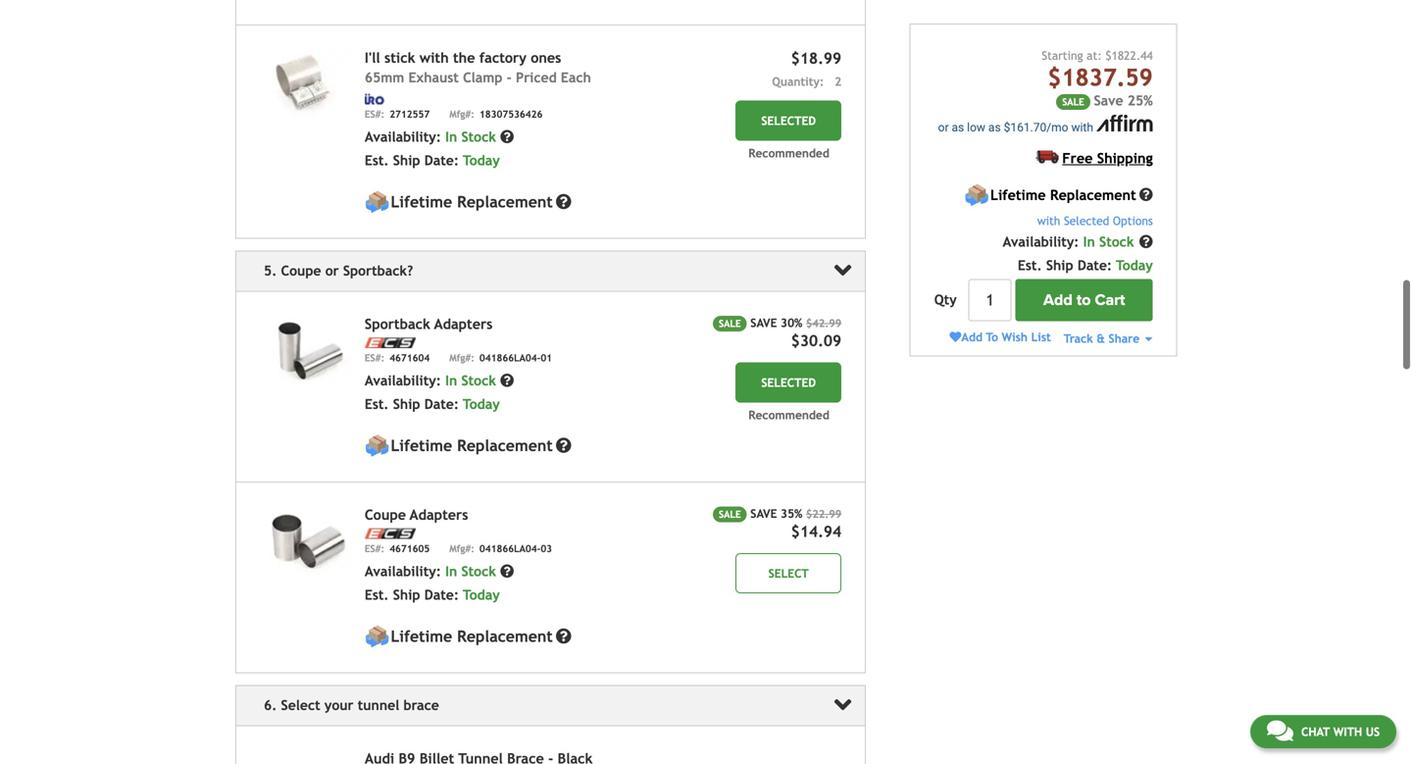 Task type: describe. For each thing, give the bounding box(es) containing it.
availability: down selected on the right top of page
[[1003, 234, 1079, 249]]

adapters for 14.94
[[410, 507, 468, 523]]

low
[[967, 120, 986, 134]]

est. down sportback at left
[[365, 396, 389, 412]]

$ inside "or as low as $161.70/mo with  - affirm financing (opens in modal)" element
[[1004, 120, 1011, 134]]

2
[[835, 74, 842, 88]]

&
[[1097, 331, 1105, 345]]

free shipping image
[[1036, 149, 1059, 163]]

starting
[[1042, 49, 1083, 62]]

track & share button
[[1064, 331, 1153, 345]]

today down 041866la04-03
[[463, 587, 500, 603]]

date: down 4671605 on the left bottom
[[424, 587, 459, 603]]

18.99 2
[[800, 49, 842, 88]]

each
[[561, 70, 591, 85]]

free shipping
[[1063, 150, 1153, 166]]

30.09
[[800, 332, 842, 350]]

ecs image for 14.94
[[365, 528, 416, 539]]

this product is lifetime replacement eligible image
[[365, 190, 389, 214]]

to
[[986, 330, 998, 344]]

sale for 30.09
[[719, 318, 741, 329]]

availability: in stock down 2712557
[[365, 129, 500, 145]]

qty
[[934, 292, 957, 308]]

chat with us link
[[1250, 715, 1397, 748]]

in down exhaust
[[445, 129, 457, 145]]

chat with us
[[1301, 725, 1380, 739]]

add to wish list
[[962, 330, 1051, 344]]

uro image
[[365, 94, 389, 104]]

starting at: $ 1822.44 1837.59 sale save 25 %
[[1042, 49, 1153, 108]]

clamp
[[463, 70, 503, 85]]

track
[[1064, 331, 1093, 345]]

replacement down 041866la04-01
[[457, 436, 553, 455]]

2712557
[[390, 108, 430, 120]]

shipping
[[1097, 150, 1153, 166]]

est. ship date: today up add to cart
[[1018, 257, 1153, 273]]

1 as from the left
[[952, 120, 964, 134]]

or as low as $ 161.70 /mo with
[[938, 120, 1096, 134]]

add to wish list link
[[950, 330, 1051, 344]]

cart
[[1095, 291, 1125, 309]]

angle down image
[[834, 691, 852, 718]]

65mm
[[365, 70, 404, 85]]

30%
[[781, 316, 803, 329]]

est. ship date: today down 2712557
[[365, 152, 500, 168]]

adapters for 30.09
[[434, 316, 493, 332]]

01
[[541, 352, 552, 363]]

1 vertical spatial with
[[1072, 120, 1094, 134]]

angle down image
[[834, 256, 852, 284]]

i'll
[[365, 49, 380, 66]]

stock down 041866la04-01
[[461, 373, 496, 388]]

add for add to wish list
[[962, 330, 983, 344]]

selected
[[1064, 214, 1110, 227]]

2 as from the left
[[989, 120, 1001, 134]]

ship down 2712557
[[393, 152, 420, 168]]

factory
[[479, 49, 527, 66]]

$42.99
[[806, 317, 842, 329]]

lifetime for this product is lifetime replacement eligible image
[[391, 193, 452, 211]]

list
[[1031, 330, 1051, 344]]

sale for 14.94
[[719, 508, 741, 520]]

save for 30.09
[[751, 316, 777, 329]]

us
[[1366, 725, 1380, 739]]

wish
[[1002, 330, 1028, 344]]

add for add to cart
[[1044, 291, 1073, 309]]

ship down 4671605 on the left bottom
[[393, 587, 420, 603]]

date: down 4671604
[[424, 396, 459, 412]]

with inside i'll stick with the factory ones 65mm exhaust clamp - priced each
[[420, 49, 449, 66]]

0 vertical spatial this product is lifetime replacement eligible image
[[965, 183, 989, 207]]

save
[[1094, 93, 1124, 108]]

lifetime for 14.94's this product is lifetime replacement eligible icon
[[391, 627, 452, 645]]

in down sportback adapters
[[445, 373, 457, 388]]

availability: in stock down 4671605 on the left bottom
[[365, 563, 500, 579]]

today down 041866la04-01
[[463, 396, 500, 412]]

stock down 041866la04-03
[[461, 563, 496, 579]]

sportback
[[365, 316, 431, 332]]

this product is lifetime replacement eligible image for 14.94
[[365, 624, 389, 649]]

ship down 4671604
[[393, 396, 420, 412]]

sportback adapters
[[365, 316, 493, 332]]



Task type: vqa. For each thing, say whether or not it's contained in the screenshot.
the Coupe Adapters
yes



Task type: locate. For each thing, give the bounding box(es) containing it.
free
[[1063, 150, 1093, 166]]

heart image
[[950, 331, 962, 343]]

to
[[1077, 291, 1091, 309]]

selected options
[[1064, 214, 1153, 227]]

None text field
[[969, 279, 1012, 321]]

availability: in stock down selected on the right top of page
[[1003, 234, 1138, 249]]

sale save 30% $42.99 30.09
[[719, 316, 842, 350]]

ecs image down coupe
[[365, 528, 416, 539]]

i'll stick with the factory ones 65mm exhaust clamp - priced each
[[365, 49, 591, 85]]

stock down selected options
[[1100, 234, 1134, 249]]

18.99
[[800, 49, 842, 67]]

1 vertical spatial $
[[1004, 120, 1011, 134]]

1 vertical spatial 041866la04-
[[480, 543, 541, 554]]

track & share
[[1064, 331, 1143, 345]]

4671604
[[390, 352, 430, 363]]

ecs image for 30.09
[[365, 337, 416, 348]]

0 vertical spatial $
[[1106, 49, 1112, 62]]

-
[[507, 70, 512, 85]]

adapters
[[434, 316, 493, 332], [410, 507, 468, 523]]

1822.44
[[1112, 49, 1153, 62]]

1 vertical spatial adapters
[[410, 507, 468, 523]]

save inside 'sale save 30% $42.99 30.09'
[[751, 316, 777, 329]]

question circle image
[[1139, 235, 1153, 248], [556, 437, 572, 453], [500, 564, 514, 578], [556, 628, 572, 644]]

0 vertical spatial save
[[751, 316, 777, 329]]

041866la04-03
[[480, 543, 552, 554]]

lifetime down 4671605 on the left bottom
[[391, 627, 452, 645]]

1 horizontal spatial as
[[989, 120, 1001, 134]]

0 horizontal spatial with
[[420, 49, 449, 66]]

est. ship date: today
[[365, 152, 500, 168], [1018, 257, 1153, 273], [365, 396, 500, 412], [365, 587, 500, 603]]

question circle image
[[500, 130, 514, 144], [1139, 188, 1153, 201], [556, 194, 572, 209], [500, 374, 514, 387]]

adapters up 041866la04-01
[[434, 316, 493, 332]]

with left us
[[1334, 725, 1362, 739]]

or
[[938, 120, 949, 134]]

sale inside starting at: $ 1822.44 1837.59 sale save 25 %
[[1062, 96, 1085, 107]]

$22.99
[[806, 507, 842, 520]]

0 vertical spatial with
[[420, 49, 449, 66]]

stock down 18307536426
[[461, 129, 496, 145]]

14.94
[[800, 523, 842, 540]]

add to cart
[[1044, 291, 1125, 309]]

chat
[[1301, 725, 1330, 739]]

041866la04-01
[[480, 352, 552, 363]]

0 vertical spatial adapters
[[434, 316, 493, 332]]

1 save from the top
[[751, 316, 777, 329]]

save
[[751, 316, 777, 329], [751, 507, 777, 520]]

coupe adapters
[[365, 507, 468, 523]]

save left 30% on the top right
[[751, 316, 777, 329]]

1 vertical spatial sale
[[719, 318, 741, 329]]

$ right at:
[[1106, 49, 1112, 62]]

0 vertical spatial ecs image
[[365, 337, 416, 348]]

replacement down 041866la04-03
[[457, 627, 553, 645]]

%
[[1144, 93, 1153, 108]]

availability:
[[365, 129, 441, 145], [1003, 234, 1079, 249], [365, 373, 441, 388], [365, 563, 441, 579]]

as right the low
[[989, 120, 1001, 134]]

replacement down 18307536426
[[457, 193, 553, 211]]

this product is lifetime replacement eligible image
[[965, 183, 989, 207], [365, 433, 389, 458], [365, 624, 389, 649]]

2 vertical spatial this product is lifetime replacement eligible image
[[365, 624, 389, 649]]

4671605
[[390, 543, 430, 554]]

availability: down 4671605 on the left bottom
[[365, 563, 441, 579]]

in down coupe adapters
[[445, 563, 457, 579]]

041866la04- for 30.09
[[480, 352, 541, 363]]

0 vertical spatial 041866la04-
[[480, 352, 541, 363]]

adapters up 4671605 on the left bottom
[[410, 507, 468, 523]]

ship up add to cart
[[1046, 257, 1074, 273]]

save left 35%
[[751, 507, 777, 520]]

$ inside starting at: $ 1822.44 1837.59 sale save 25 %
[[1106, 49, 1112, 62]]

lifetime right this product is lifetime replacement eligible image
[[391, 193, 452, 211]]

sale inside sale save 35% $22.99 14.94
[[719, 508, 741, 520]]

add inside button
[[1044, 291, 1073, 309]]

1 ecs image from the top
[[365, 337, 416, 348]]

1 vertical spatial add
[[962, 330, 983, 344]]

availability: down 2712557
[[365, 129, 441, 145]]

date:
[[424, 152, 459, 168], [1078, 257, 1112, 273], [424, 396, 459, 412], [424, 587, 459, 603]]

stock
[[461, 129, 496, 145], [1100, 234, 1134, 249], [461, 373, 496, 388], [461, 563, 496, 579]]

2 041866la04- from the top
[[480, 543, 541, 554]]

ecs image down sportback at left
[[365, 337, 416, 348]]

today
[[463, 152, 500, 168], [1116, 257, 1153, 273], [463, 396, 500, 412], [463, 587, 500, 603]]

0 horizontal spatial as
[[952, 120, 964, 134]]

lifetime replacement
[[991, 187, 1137, 203], [391, 193, 553, 211], [391, 436, 553, 455], [391, 627, 553, 645]]

161.70
[[1011, 120, 1047, 134]]

add to cart button
[[1016, 279, 1153, 321]]

date: down 2712557
[[424, 152, 459, 168]]

today up cart
[[1116, 257, 1153, 273]]

as right or
[[952, 120, 964, 134]]

1 vertical spatial ecs image
[[365, 528, 416, 539]]

25
[[1128, 93, 1144, 108]]

at:
[[1087, 49, 1102, 62]]

est. ship date: today down 4671604
[[365, 396, 500, 412]]

priced
[[516, 70, 557, 85]]

1 vertical spatial this product is lifetime replacement eligible image
[[365, 433, 389, 458]]

2 save from the top
[[751, 507, 777, 520]]

1 horizontal spatial with
[[1072, 120, 1094, 134]]

2 vertical spatial sale
[[719, 508, 741, 520]]

in
[[445, 129, 457, 145], [1083, 234, 1095, 249], [445, 373, 457, 388], [445, 563, 457, 579]]

lifetime
[[991, 187, 1046, 203], [391, 193, 452, 211], [391, 436, 452, 455], [391, 627, 452, 645]]

stick
[[384, 49, 415, 66]]

save for 14.94
[[751, 507, 777, 520]]

sale
[[1062, 96, 1085, 107], [719, 318, 741, 329], [719, 508, 741, 520]]

availability: in stock
[[365, 129, 500, 145], [1003, 234, 1138, 249], [365, 373, 500, 388], [365, 563, 500, 579]]

sale left 35%
[[719, 508, 741, 520]]

2 ecs image from the top
[[365, 528, 416, 539]]

1 041866la04- from the top
[[480, 352, 541, 363]]

$
[[1106, 49, 1112, 62], [1004, 120, 1011, 134]]

1837.59
[[1062, 64, 1153, 91]]

add
[[1044, 291, 1073, 309], [962, 330, 983, 344]]

0 horizontal spatial $
[[1004, 120, 1011, 134]]

save inside sale save 35% $22.99 14.94
[[751, 507, 777, 520]]

or as low as $161.70/mo with  - affirm financing (opens in modal) element
[[934, 115, 1153, 135]]

ones
[[531, 49, 561, 66]]

options
[[1113, 214, 1153, 227]]

today down 18307536426
[[463, 152, 500, 168]]

/mo
[[1047, 120, 1069, 134]]

comments image
[[1267, 719, 1294, 742]]

sale up /mo
[[1062, 96, 1085, 107]]

replacement up selected on the right top of page
[[1050, 187, 1137, 203]]

35%
[[781, 507, 803, 520]]

1 horizontal spatial add
[[1044, 291, 1073, 309]]

est. ship date: today down 4671605 on the left bottom
[[365, 587, 500, 603]]

sale inside 'sale save 30% $42.99 30.09'
[[719, 318, 741, 329]]

041866la04-
[[480, 352, 541, 363], [480, 543, 541, 554]]

lifetime for the topmost this product is lifetime replacement eligible icon
[[991, 187, 1046, 203]]

$ right the low
[[1004, 120, 1011, 134]]

sale left 30% on the top right
[[719, 318, 741, 329]]

with right /mo
[[1072, 120, 1094, 134]]

2 vertical spatial with
[[1334, 725, 1362, 739]]

share
[[1109, 331, 1140, 345]]

replacement
[[1050, 187, 1137, 203], [457, 193, 553, 211], [457, 436, 553, 455], [457, 627, 553, 645]]

availability: down 4671604
[[365, 373, 441, 388]]

ecs image
[[365, 337, 416, 348], [365, 528, 416, 539]]

availability: in stock down 4671604
[[365, 373, 500, 388]]

0 vertical spatial add
[[1044, 291, 1073, 309]]

03
[[541, 543, 552, 554]]

18307536426
[[480, 108, 543, 120]]

lifetime down free shipping image
[[991, 187, 1046, 203]]

2 horizontal spatial with
[[1334, 725, 1362, 739]]

0 horizontal spatial add
[[962, 330, 983, 344]]

as
[[952, 120, 964, 134], [989, 120, 1001, 134]]

est. down coupe
[[365, 587, 389, 603]]

ship
[[393, 152, 420, 168], [1046, 257, 1074, 273], [393, 396, 420, 412], [393, 587, 420, 603]]

exhaust
[[409, 70, 459, 85]]

lifetime up coupe adapters
[[391, 436, 452, 455]]

the
[[453, 49, 475, 66]]

est.
[[365, 152, 389, 168], [1018, 257, 1042, 273], [365, 396, 389, 412], [365, 587, 389, 603]]

in down selected on the right top of page
[[1083, 234, 1095, 249]]

coupe
[[365, 507, 406, 523]]

1 horizontal spatial $
[[1106, 49, 1112, 62]]

0 vertical spatial sale
[[1062, 96, 1085, 107]]

lifetime for this product is lifetime replacement eligible icon corresponding to 30.09
[[391, 436, 452, 455]]

this product is lifetime replacement eligible image for 30.09
[[365, 433, 389, 458]]

est. up this product is lifetime replacement eligible image
[[365, 152, 389, 168]]

041866la04- for 14.94
[[480, 543, 541, 554]]

1 vertical spatial save
[[751, 507, 777, 520]]

date: up add to cart
[[1078, 257, 1112, 273]]

with up exhaust
[[420, 49, 449, 66]]

with
[[420, 49, 449, 66], [1072, 120, 1094, 134], [1334, 725, 1362, 739]]

est. up "add to cart" button
[[1018, 257, 1042, 273]]

sale save 35% $22.99 14.94
[[719, 507, 842, 540]]



